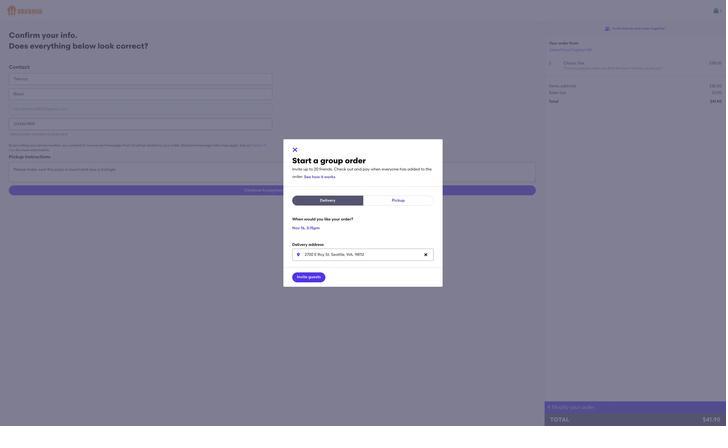 Task type: describe. For each thing, give the bounding box(es) containing it.
terms of use
[[9, 144, 266, 152]]

your right "modify"
[[570, 405, 580, 411]]

1 vertical spatial total
[[550, 417, 570, 423]]

see how it works button
[[304, 172, 335, 182]]

order inside your order from zeeks pizza capitol hill
[[558, 41, 569, 46]]

1 vertical spatial from
[[123, 144, 131, 147]]

to left receive
[[83, 144, 86, 147]]

Last name text field
[[9, 88, 272, 100]]

continue to payment method button
[[9, 186, 536, 196]]

2 button
[[713, 6, 722, 16]]

valid phone number is required alert
[[9, 132, 67, 137]]

zeeks pizza capitol hill link
[[549, 47, 592, 52]]

works
[[324, 175, 335, 180]]

receive
[[87, 144, 98, 147]]

16,
[[301, 226, 306, 231]]

to inside "button"
[[263, 188, 267, 193]]

the inside start a group order invite up to 20 friends. check out and pay when everyone has added to the order.
[[426, 167, 432, 172]]

confirm your info. does everything below look correct?
[[9, 30, 148, 51]]

for
[[16, 148, 20, 152]]

friends
[[622, 27, 633, 31]]

1 " from the left
[[564, 66, 565, 70]]

apply.
[[229, 144, 239, 147]]

20
[[314, 167, 319, 172]]

pickup for pickup
[[392, 198, 405, 203]]

tax
[[560, 90, 566, 95]]

friends.
[[319, 167, 333, 172]]

$38.00 for $38.00 " can you please make sure that the ranch is there, thank you! "
[[710, 61, 722, 66]]

delivery for delivery
[[320, 198, 335, 203]]

continue
[[244, 188, 262, 193]]

for more information.
[[15, 148, 50, 152]]

nov 16, 3:15pm button
[[292, 223, 320, 233]]

0 horizontal spatial is
[[48, 132, 50, 137]]

1 vertical spatial svg image
[[424, 253, 428, 257]]

by
[[9, 144, 13, 147]]

delivery button
[[292, 196, 363, 206]]

delivery for delivery address
[[292, 243, 308, 247]]

terms of use link
[[9, 144, 266, 152]]

payment
[[268, 188, 285, 193]]

there,
[[635, 66, 644, 70]]

by providing your phone number, you consent to receive text messages from grubhub related to your order. standard message rates may apply. see our
[[9, 144, 253, 147]]

people icon image
[[605, 26, 610, 32]]

order?
[[341, 217, 353, 222]]

invite inside start a group order invite up to 20 friends. check out and pay when everyone has added to the order.
[[292, 167, 302, 172]]

First name text field
[[9, 73, 272, 85]]

capitol
[[571, 47, 585, 52]]

rates
[[212, 144, 221, 147]]

0 horizontal spatial phone
[[19, 132, 31, 137]]

continue to payment method
[[244, 188, 300, 193]]

text
[[99, 144, 105, 147]]

you!
[[655, 66, 662, 70]]

is inside the $38.00 " can you please make sure that the ranch is there, thank you! "
[[632, 66, 634, 70]]

message
[[197, 144, 212, 147]]

when
[[292, 217, 303, 222]]

thank
[[645, 66, 654, 70]]

pizza
[[561, 47, 570, 52]]

order inside start a group order invite up to 20 friends. check out and pay when everyone has added to the order.
[[345, 156, 366, 166]]

can
[[565, 66, 572, 70]]

everyone
[[382, 167, 399, 172]]

consent
[[69, 144, 82, 147]]

invite guests button
[[292, 273, 326, 283]]

classic
[[564, 61, 577, 66]]

out
[[347, 167, 353, 172]]

make
[[591, 66, 600, 70]]

it
[[321, 175, 323, 180]]

your right like
[[332, 217, 340, 222]]

related
[[147, 144, 158, 147]]

invite for invite guests
[[297, 275, 308, 280]]

ranch
[[622, 66, 631, 70]]

information.
[[30, 148, 50, 152]]

stix
[[578, 61, 585, 66]]

to right added
[[421, 167, 425, 172]]

number,
[[48, 144, 62, 147]]

confirm
[[9, 30, 40, 40]]

subtotal
[[560, 84, 576, 88]]

zeeks
[[549, 47, 560, 52]]

Phone telephone field
[[9, 118, 272, 130]]

from inside your order from zeeks pizza capitol hill
[[570, 41, 579, 46]]

would
[[304, 217, 316, 222]]

2 vertical spatial you
[[317, 217, 323, 222]]

how
[[312, 175, 320, 180]]

terms
[[253, 144, 262, 147]]

look
[[98, 41, 114, 51]]

providing
[[14, 144, 29, 147]]

0 vertical spatial $41.90
[[710, 99, 722, 104]]

0 vertical spatial order.
[[171, 144, 180, 147]]

when
[[371, 167, 381, 172]]

use
[[9, 148, 15, 152]]

modify
[[552, 405, 569, 411]]

Pickup instructions text field
[[9, 162, 536, 182]]

items
[[549, 84, 559, 88]]

2 " from the left
[[662, 66, 663, 70]]

see how it works
[[304, 175, 335, 180]]

2 inside button
[[720, 8, 722, 13]]

classic stix
[[564, 61, 585, 66]]

$38.00 for $38.00
[[710, 84, 722, 88]]

valid
[[9, 132, 18, 137]]

0 vertical spatial svg image
[[292, 147, 298, 153]]

the inside the $38.00 " can you please make sure that the ranch is there, thank you! "
[[616, 66, 621, 70]]

sales tax
[[549, 90, 566, 95]]



Task type: vqa. For each thing, say whether or not it's contained in the screenshot.
Last name 'Text Box' at the top left of page
yes



Task type: locate. For each thing, give the bounding box(es) containing it.
0 vertical spatial 2
[[720, 8, 722, 13]]

1 horizontal spatial from
[[570, 41, 579, 46]]

correct?
[[116, 41, 148, 51]]

nov
[[292, 226, 300, 231]]

0 vertical spatial total
[[549, 99, 559, 104]]

invite left 'up'
[[292, 167, 302, 172]]

1 vertical spatial and
[[354, 167, 362, 172]]

a
[[313, 156, 319, 166]]

" right "thank"
[[662, 66, 663, 70]]

check
[[334, 167, 346, 172]]

$38.00
[[710, 61, 722, 66], [710, 84, 722, 88]]

2 vertical spatial invite
[[297, 275, 308, 280]]

order left together
[[641, 27, 650, 31]]

pickup for pickup instructions
[[9, 154, 24, 160]]

invite inside button
[[613, 27, 621, 31]]

1 horizontal spatial pickup
[[392, 198, 405, 203]]

phone up information.
[[37, 144, 48, 147]]

and right friends
[[634, 27, 641, 31]]

invite friends and order together button
[[605, 24, 665, 34]]

see inside button
[[304, 175, 311, 180]]

0 horizontal spatial svg image
[[292, 147, 298, 153]]

you inside the $38.00 " can you please make sure that the ranch is there, thank you! "
[[573, 66, 578, 70]]

please
[[579, 66, 590, 70]]

1 vertical spatial phone
[[37, 144, 48, 147]]

invite inside button
[[297, 275, 308, 280]]

delivery address
[[292, 243, 324, 247]]

pickup button
[[363, 196, 434, 206]]

0 horizontal spatial 2
[[549, 61, 551, 66]]

to
[[83, 144, 86, 147], [159, 144, 162, 147], [309, 167, 313, 172], [421, 167, 425, 172], [263, 188, 267, 193]]

does
[[9, 41, 28, 51]]

to left payment
[[263, 188, 267, 193]]

the right that
[[616, 66, 621, 70]]

the
[[616, 66, 621, 70], [426, 167, 432, 172]]

your right related
[[163, 144, 170, 147]]

1 vertical spatial is
[[48, 132, 50, 137]]

$38.00 " can you please make sure that the ranch is there, thank you! "
[[564, 61, 722, 70]]

1 horizontal spatial order.
[[292, 175, 303, 179]]

added
[[408, 167, 420, 172]]

0 vertical spatial you
[[573, 66, 578, 70]]

order up out
[[345, 156, 366, 166]]

0 vertical spatial from
[[570, 41, 579, 46]]

and inside invite friends and order together button
[[634, 27, 641, 31]]

$3.90
[[712, 90, 722, 95]]

1 horizontal spatial and
[[634, 27, 641, 31]]

order. inside start a group order invite up to 20 friends. check out and pay when everyone has added to the order.
[[292, 175, 303, 179]]

below
[[73, 41, 96, 51]]

1 vertical spatial $38.00
[[710, 84, 722, 88]]

group
[[320, 156, 343, 166]]

total down sales
[[549, 99, 559, 104]]

1 horizontal spatial is
[[632, 66, 634, 70]]

address
[[309, 243, 324, 247]]

1 vertical spatial see
[[304, 175, 311, 180]]

0 vertical spatial invite
[[613, 27, 621, 31]]

sales
[[549, 90, 559, 95]]

is
[[632, 66, 634, 70], [48, 132, 50, 137]]

modify your order
[[552, 405, 595, 411]]

your up everything
[[42, 30, 59, 40]]

everything
[[30, 41, 71, 51]]

order right "modify"
[[582, 405, 595, 411]]

has
[[400, 167, 407, 172]]

1 horizontal spatial 2
[[720, 8, 722, 13]]

invite left guests
[[297, 275, 308, 280]]

order inside button
[[641, 27, 650, 31]]

is right number
[[48, 132, 50, 137]]

" down classic on the right
[[564, 66, 565, 70]]

your inside "confirm your info. does everything below look correct?"
[[42, 30, 59, 40]]

items subtotal
[[549, 84, 576, 88]]

you
[[573, 66, 578, 70], [62, 144, 68, 147], [317, 217, 323, 222]]

you left like
[[317, 217, 323, 222]]

0 horizontal spatial delivery
[[292, 243, 308, 247]]

may
[[221, 144, 229, 147]]

delivery inside button
[[320, 198, 335, 203]]

from up zeeks pizza capitol hill link
[[570, 41, 579, 46]]

0 horizontal spatial pickup
[[9, 154, 24, 160]]

1 horizontal spatial you
[[317, 217, 323, 222]]

your
[[549, 41, 558, 46]]

1 vertical spatial you
[[62, 144, 68, 147]]

0 horizontal spatial "
[[564, 66, 565, 70]]

0 horizontal spatial see
[[240, 144, 246, 147]]

info.
[[61, 30, 77, 40]]

$38.00 inside the $38.00 " can you please make sure that the ranch is there, thank you! "
[[710, 61, 722, 66]]

0 horizontal spatial from
[[123, 144, 131, 147]]

valid phone number is required
[[9, 132, 67, 137]]

2
[[720, 8, 722, 13], [549, 61, 551, 66]]

messages
[[106, 144, 122, 147]]

0 horizontal spatial and
[[354, 167, 362, 172]]

0 vertical spatial delivery
[[320, 198, 335, 203]]

1 vertical spatial 2
[[549, 61, 551, 66]]

phone right valid
[[19, 132, 31, 137]]

number
[[32, 132, 47, 137]]

start
[[292, 156, 312, 166]]

hill
[[586, 47, 592, 52]]

delivery
[[320, 198, 335, 203], [292, 243, 308, 247]]

0 horizontal spatial you
[[62, 144, 68, 147]]

1 vertical spatial invite
[[292, 167, 302, 172]]

order up the pizza
[[558, 41, 569, 46]]

your up for more information.
[[29, 144, 36, 147]]

Search Address search field
[[292, 249, 434, 261]]

0 vertical spatial see
[[240, 144, 246, 147]]

invite friends and order together
[[613, 27, 665, 31]]

see left the our
[[240, 144, 246, 147]]

and right out
[[354, 167, 362, 172]]

to right related
[[159, 144, 162, 147]]

sure
[[601, 66, 607, 70]]

our
[[247, 144, 252, 147]]

0 vertical spatial the
[[616, 66, 621, 70]]

see down 'up'
[[304, 175, 311, 180]]

delivery up like
[[320, 198, 335, 203]]

1 horizontal spatial see
[[304, 175, 311, 180]]

contact
[[9, 64, 30, 70]]

you down classic stix
[[573, 66, 578, 70]]

1 vertical spatial pickup
[[392, 198, 405, 203]]

pickup inside button
[[392, 198, 405, 203]]

your order from zeeks pizza capitol hill
[[549, 41, 592, 52]]

invite for invite friends and order together
[[613, 27, 621, 31]]

is left there,
[[632, 66, 634, 70]]

svg image
[[296, 253, 301, 257]]

0 horizontal spatial the
[[426, 167, 432, 172]]

1 horizontal spatial phone
[[37, 144, 48, 147]]

invite right people icon
[[613, 27, 621, 31]]

order. up method
[[292, 175, 303, 179]]

order. left standard
[[171, 144, 180, 147]]

nov 16, 3:15pm
[[292, 226, 320, 231]]

up
[[303, 167, 308, 172]]

main navigation navigation
[[0, 0, 726, 22]]

more
[[21, 148, 29, 152]]

total
[[549, 99, 559, 104], [550, 417, 570, 423]]

delivery up svg image
[[292, 243, 308, 247]]

grubhub
[[131, 144, 146, 147]]

guests
[[308, 275, 321, 280]]

of
[[263, 144, 266, 147]]

1 vertical spatial $41.90
[[703, 417, 721, 423]]

1 horizontal spatial svg image
[[424, 253, 428, 257]]

1 vertical spatial the
[[426, 167, 432, 172]]

you left consent
[[62, 144, 68, 147]]

0 vertical spatial and
[[634, 27, 641, 31]]

to left 20
[[309, 167, 313, 172]]

2 horizontal spatial you
[[573, 66, 578, 70]]

like
[[324, 217, 331, 222]]

2 $38.00 from the top
[[710, 84, 722, 88]]

order
[[641, 27, 650, 31], [558, 41, 569, 46], [345, 156, 366, 166], [582, 405, 595, 411]]

see
[[240, 144, 246, 147], [304, 175, 311, 180]]

total down "modify"
[[550, 417, 570, 423]]

svg image
[[292, 147, 298, 153], [424, 253, 428, 257]]

required
[[51, 132, 67, 137]]

0 vertical spatial phone
[[19, 132, 31, 137]]

that
[[608, 66, 615, 70]]

1 horizontal spatial "
[[662, 66, 663, 70]]

1 $38.00 from the top
[[710, 61, 722, 66]]

from left grubhub
[[123, 144, 131, 147]]

pickup instructions
[[9, 154, 50, 160]]

invite
[[613, 27, 621, 31], [292, 167, 302, 172], [297, 275, 308, 280]]

pickup
[[9, 154, 24, 160], [392, 198, 405, 203]]

instructions
[[25, 154, 50, 160]]

0 vertical spatial pickup
[[9, 154, 24, 160]]

0 vertical spatial $38.00
[[710, 61, 722, 66]]

0 vertical spatial is
[[632, 66, 634, 70]]

0 horizontal spatial order.
[[171, 144, 180, 147]]

3:15pm
[[307, 226, 320, 231]]

"
[[564, 66, 565, 70], [662, 66, 663, 70]]

invite guests
[[297, 275, 321, 280]]

1 vertical spatial order.
[[292, 175, 303, 179]]

the right added
[[426, 167, 432, 172]]

1 horizontal spatial the
[[616, 66, 621, 70]]

method
[[286, 188, 300, 193]]

when would you like your order?
[[292, 217, 353, 222]]

together
[[651, 27, 665, 31]]

1 horizontal spatial delivery
[[320, 198, 335, 203]]

1 vertical spatial delivery
[[292, 243, 308, 247]]

pay
[[363, 167, 370, 172]]

and inside start a group order invite up to 20 friends. check out and pay when everyone has added to the order.
[[354, 167, 362, 172]]



